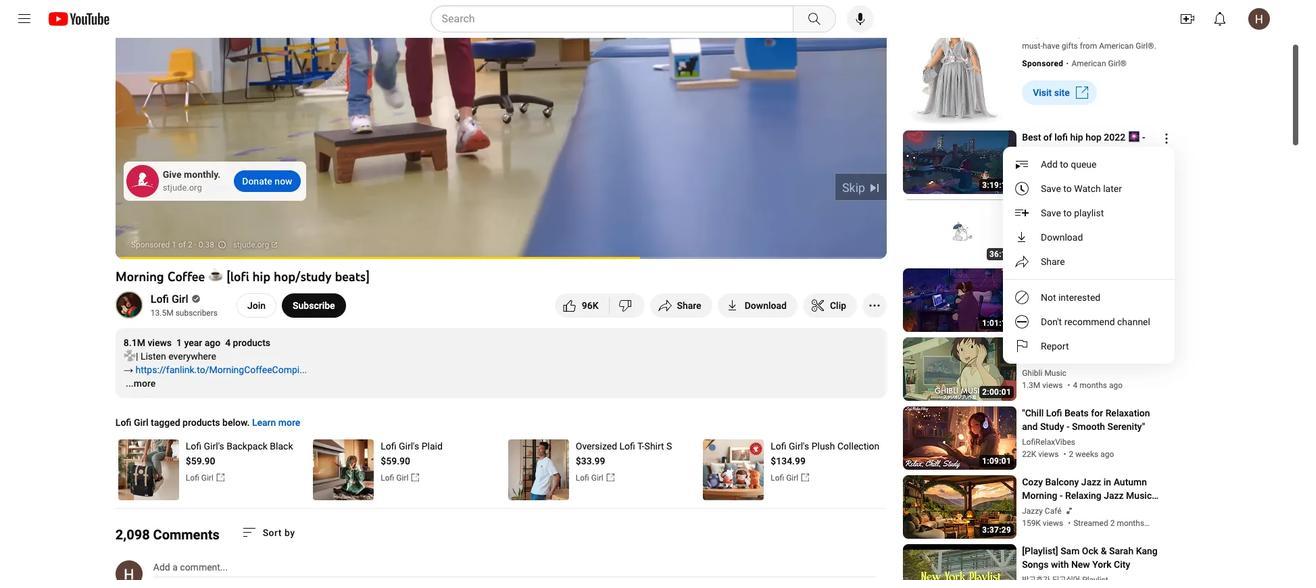 Task type: locate. For each thing, give the bounding box(es) containing it.
0 horizontal spatial beats]
[[335, 268, 370, 285]]

ago right year in the bottom left of the page
[[205, 337, 221, 348]]

3 girl's from the left
[[789, 441, 809, 452]]

hop
[[1086, 132, 1102, 143]]

1 $59.90 from the left
[[186, 456, 215, 467]]

1 vertical spatial sponsored
[[131, 240, 170, 249]]

study inside "chill lofi beats for relaxation and study - smooth serenity"
[[1041, 421, 1065, 432]]

- down balcony at the bottom of the page
[[1060, 490, 1063, 501]]

save for save to watch later
[[1041, 183, 1062, 194]]

lofi left t-
[[620, 441, 635, 452]]

month
[[1080, 229, 1104, 239]]

i love wave to earth.🌀🎧 by kora୨ৎㅤ 153,071 views 1 month ago 36 minutes element
[[1022, 200, 1159, 213]]

views down not on the bottom right of page
[[1045, 312, 1066, 321]]

1 horizontal spatial and
[[1142, 504, 1158, 515]]

save inside option
[[1041, 208, 1062, 219]]

relaxing down balcony at the bottom of the page
[[1066, 490, 1102, 501]]

1 vertical spatial months
[[1080, 381, 1108, 390]]

1:21
[[223, 237, 240, 247]]

girl's inside lofi girl's backpack black $59.90
[[204, 441, 224, 452]]

1 horizontal spatial morning
[[1022, 490, 1058, 501]]

0 horizontal spatial stjude.org
[[163, 183, 202, 193]]

1 vertical spatial study
[[1041, 421, 1065, 432]]

list box containing add to queue
[[1004, 147, 1175, 364]]

love
[[1027, 201, 1045, 212]]

[lofi right ☕️
[[226, 268, 249, 285]]

lofi girl down lofi girl's plaid $59.90
[[381, 473, 409, 483]]

give
[[163, 169, 182, 180]]

best of lofi hip hop 2022 🎆 - beats to relax/study to by lofi girl 9,463,478 views 10 months ago 3 hours, 19 minutes element
[[1022, 131, 1159, 158]]

years
[[1082, 312, 1102, 321]]

101m
[[1022, 312, 1043, 321]]

1 horizontal spatial of
[[1044, 132, 1053, 143]]

visit site
[[1033, 87, 1070, 98]]

0 vertical spatial download
[[1041, 232, 1084, 243]]

1 vertical spatial with
[[1051, 559, 1069, 570]]

lofi left tagged
[[116, 417, 132, 428]]

0 horizontal spatial girl's
[[204, 441, 224, 452]]

lofi down lofi girl's backpack black $59.90
[[186, 473, 199, 483]]

0 vertical spatial relaxation
[[1106, 408, 1151, 419]]

girl up 9.4m views
[[1038, 162, 1050, 171]]

10 months ago
[[1073, 174, 1128, 183]]

study
[[1050, 270, 1074, 281], [1041, 421, 1065, 432]]

[lofi right 📚
[[1127, 270, 1143, 281]]

13.5m subscribers
[[151, 308, 218, 318]]

lofi down $134.99
[[771, 473, 784, 483]]

1 inside 'youtube video player' element
[[172, 240, 176, 249]]

study inside 1 a.m study session 📚 [lofi hip hop/chill beats]
[[1050, 270, 1074, 281]]

1 horizontal spatial relaxing
[[1066, 490, 1102, 501]]

plaid
[[422, 441, 443, 452]]

0 horizontal spatial with
[[1051, 559, 1069, 570]]

0 horizontal spatial download
[[745, 300, 787, 311]]

of
[[1058, 339, 1068, 350]]

4 up the https://fanlink.to/morningcoffeecompi...
[[225, 337, 231, 348]]

3 hours, 37 minutes, 29 seconds element
[[983, 526, 1012, 535]]

save to playlist
[[1041, 208, 1104, 219]]

1 horizontal spatial -
[[1067, 421, 1070, 432]]

lofi down lofi girl tagged products below. learn more
[[186, 441, 202, 452]]

1 vertical spatial relaxation
[[1095, 504, 1139, 515]]

kang
[[1136, 546, 1158, 557]]

...more button
[[126, 377, 156, 390]]

ghibli up background
[[1070, 339, 1095, 350]]

relaxation up 'streamed'
[[1095, 504, 1139, 515]]

add inside 'option'
[[1041, 159, 1058, 170]]

2 horizontal spatial -
[[1143, 132, 1146, 143]]

lofi girl's backpack black $59.90
[[186, 441, 293, 467]]

relaxing inside cozy balcony jazz in autumn morning - relaxing jazz music instrumental for relaxation and chill
[[1066, 490, 1102, 501]]

1 horizontal spatial for
[[1142, 353, 1156, 363]]

share inside button
[[677, 300, 702, 311]]

ago right years
[[1104, 312, 1117, 321]]

morning inside cozy balcony jazz in autumn morning - relaxing jazz music instrumental for relaxation and chill
[[1022, 490, 1058, 501]]

/
[[242, 237, 246, 247]]

hip right 📚
[[1145, 270, 1158, 281]]

1 horizontal spatial beats]
[[1062, 284, 1088, 294]]

2 left ·
[[188, 240, 192, 249]]

collection
[[838, 441, 880, 452]]

1 vertical spatial -
[[1067, 421, 1070, 432]]

ago inside streamed 2 months ago
[[1022, 531, 1036, 540]]

- inside cozy balcony jazz in autumn morning - relaxing jazz music instrumental for relaxation and chill
[[1060, 490, 1063, 501]]

download option
[[1004, 225, 1175, 250]]

in left the autumn
[[1104, 477, 1112, 488]]

2,098 comments
[[116, 527, 220, 543]]

1 vertical spatial share
[[677, 300, 702, 311]]

of left lofi
[[1044, 132, 1053, 143]]

sponsored left ·
[[131, 240, 170, 249]]

american girl®
[[1072, 59, 1127, 69]]

t-
[[638, 441, 645, 452]]

add
[[1041, 159, 1058, 170], [153, 562, 170, 573]]

0 horizontal spatial share
[[677, 300, 702, 311]]

2 inside 2 hours of ghibli music 🌍 relaxing background music for healing, study, work, sleep ghibli studio
[[1022, 339, 1028, 350]]

girl down $134.99
[[786, 473, 799, 483]]

3:37:29 link
[[903, 476, 1017, 540]]

to inside i love wave to earth.🌀🎧 by kora୨ৎㅤ 153,071 views 1 month ago 36 minutes element
[[1071, 201, 1080, 212]]

0 vertical spatial 4
[[225, 337, 231, 348]]

1 horizontal spatial share
[[1041, 256, 1065, 267]]

add for add to queue
[[1041, 159, 1058, 170]]

4 for 4 products
[[225, 337, 231, 348]]

girl down lofi girl's backpack black $59.90
[[201, 473, 214, 483]]

girl's down lofi girl tagged products below. learn more
[[204, 441, 224, 452]]

0 vertical spatial share
[[1041, 256, 1065, 267]]

1 vertical spatial download
[[745, 300, 787, 311]]

earth.🌀🎧
[[1082, 201, 1131, 212]]

views down café
[[1043, 519, 1064, 528]]

products left below. at the bottom left of page
[[183, 417, 220, 428]]

york
[[1093, 559, 1112, 570]]

for inside 2 hours of ghibli music 🌍 relaxing background music for healing, study, work, sleep ghibli studio
[[1142, 353, 1156, 363]]

ghibli down healing,
[[1022, 380, 1047, 390]]

0 horizontal spatial morning
[[116, 268, 164, 285]]

- inside "chill lofi beats for relaxation and study - smooth serenity"
[[1067, 421, 1070, 432]]

2 girl's from the left
[[399, 441, 419, 452]]

donate now
[[242, 176, 292, 187]]

$134.99
[[771, 456, 806, 467]]

0 vertical spatial of
[[1044, 132, 1053, 143]]

0 vertical spatial sponsored
[[1022, 59, 1064, 69]]

0 vertical spatial for
[[1142, 353, 1156, 363]]

lofi up the 101m
[[1022, 300, 1036, 309]]

2 left hours
[[1022, 339, 1028, 350]]

heading containing lofi girl tagged products below.
[[116, 416, 300, 429]]

1 vertical spatial save
[[1041, 208, 1062, 219]]

views down ghibli music
[[1043, 381, 1063, 390]]

streamed 2 months ago
[[1022, 519, 1145, 540]]

lofi right "chill
[[1047, 408, 1063, 419]]

later
[[1104, 183, 1122, 194]]

in up from
[[1084, 29, 1091, 39]]

1 left a.m
[[1022, 270, 1028, 281]]

3 years ago
[[1076, 312, 1117, 321]]

lofi girl up the 101m
[[1022, 300, 1050, 309]]

share up a.m
[[1041, 256, 1065, 267]]

2 vertical spatial months
[[1117, 519, 1145, 528]]

1 vertical spatial 4
[[1073, 381, 1078, 390]]

0 horizontal spatial and
[[1022, 421, 1038, 432]]

girl's up $134.99
[[789, 441, 809, 452]]

153k views
[[1022, 229, 1064, 239]]

don't recommend channel option
[[1004, 310, 1175, 334]]

0 vertical spatial in
[[1084, 29, 1091, 39]]

save inside 'option'
[[1041, 183, 1062, 194]]

music down the autumn
[[1127, 490, 1152, 501]]

1 horizontal spatial [lofi
[[1127, 270, 1143, 281]]

[playlist]
[[1022, 546, 1059, 557]]

0 horizontal spatial add
[[153, 562, 170, 573]]

1
[[1074, 229, 1078, 239], [172, 240, 176, 249], [1022, 270, 1028, 281], [176, 337, 182, 348]]

ago up 'earth.🌀🎧' at the top
[[1114, 174, 1128, 183]]

0 vertical spatial relaxing
[[1022, 353, 1059, 363]]

- down beats
[[1067, 421, 1070, 432]]

sponsored inside 'youtube video player' element
[[131, 240, 170, 249]]

sponsored down the "have"
[[1022, 59, 1064, 69]]

lofi up 13.5m
[[151, 293, 169, 306]]

1 save from the top
[[1041, 183, 1062, 194]]

relaxation
[[1106, 408, 1151, 419], [1095, 504, 1139, 515]]

0 horizontal spatial $59.90
[[186, 456, 215, 467]]

1 vertical spatial products
[[183, 417, 220, 428]]

and down the autumn
[[1142, 504, 1158, 515]]

add to queue
[[1041, 159, 1097, 170]]

morning up lofi girl link
[[116, 268, 164, 285]]

1 inside 1 a.m study session 📚 [lofi hip hop/chill beats]
[[1022, 270, 1028, 281]]

0 horizontal spatial sponsored
[[131, 240, 170, 249]]

0 horizontal spatial of
[[178, 240, 186, 249]]

ago down "159k"
[[1022, 531, 1036, 540]]

jazz down 2 weeks ago
[[1082, 477, 1102, 488]]

relaxation inside cozy balcony jazz in autumn morning - relaxing jazz music instrumental for relaxation and chill
[[1095, 504, 1139, 515]]

with up girl®.
[[1122, 29, 1137, 39]]

0 horizontal spatial products
[[183, 417, 220, 428]]

1 vertical spatial for
[[1079, 504, 1092, 515]]

1 a.m study session 📚 [lofi hip hop/chill beats] by lofi girl 101,041,079 views 3 years ago 1 hour, 1 minute element
[[1022, 269, 1159, 296]]

Search text field
[[442, 10, 790, 28]]

add to queue option
[[1004, 152, 1175, 177]]

- for study
[[1067, 421, 1070, 432]]

channel
[[1118, 317, 1151, 327]]

girl's inside lofi girl's plaid $59.90
[[399, 441, 419, 452]]

in inside cozy balcony jazz in autumn morning - relaxing jazz music instrumental for relaxation and chill
[[1104, 477, 1112, 488]]

views right 9.4m
[[1043, 174, 1063, 183]]

morning down cozy
[[1022, 490, 1058, 501]]

lofi girl up 13.5m
[[151, 293, 188, 306]]

2 hours, 1 second element
[[983, 388, 1012, 397]]

0 vertical spatial add
[[1041, 159, 1058, 170]]

share inside option
[[1041, 256, 1065, 267]]

ago for 1 month ago
[[1106, 229, 1119, 239]]

year
[[184, 337, 202, 348]]

lofi up 9.4m
[[1022, 162, 1036, 171]]

0 vertical spatial study
[[1050, 270, 1074, 281]]

0 vertical spatial -
[[1143, 132, 1146, 143]]

plush
[[812, 441, 835, 452]]

not interested option
[[1004, 286, 1175, 310]]

lofi left plaid
[[381, 441, 397, 452]]

2 right 'streamed'
[[1111, 519, 1115, 528]]

study,
[[1059, 366, 1085, 377]]

1:21 / 2:00
[[223, 237, 265, 247]]

0 horizontal spatial for
[[1079, 504, 1092, 515]]

girl's for plaid
[[399, 441, 419, 452]]

2 inside streamed 2 months ago
[[1111, 519, 1115, 528]]

0 horizontal spatial in
[[1084, 29, 1091, 39]]

lofi
[[1055, 132, 1068, 143]]

in inside wrap her holiday in wonder with must-have gifts from american girl®.
[[1084, 29, 1091, 39]]

hip
[[1071, 132, 1084, 143], [253, 268, 271, 285], [1145, 270, 1158, 281]]

lofi inside lofi girl's plaid $59.90
[[381, 441, 397, 452]]

0 horizontal spatial [lofi
[[226, 268, 249, 285]]

ago for 2 weeks ago
[[1101, 450, 1114, 459]]

sponsored 1 of 2 · 0:38
[[131, 240, 214, 249]]

chill
[[1022, 517, 1041, 528]]

1 vertical spatial stjude.org
[[233, 240, 269, 249]]

4 down 'study,'
[[1073, 381, 1078, 390]]

download left clip button
[[745, 300, 787, 311]]

harlow noah image
[[116, 561, 143, 580]]

lofi down lofi girl's plaid $59.90
[[381, 473, 394, 483]]

1:01:14 link
[[903, 269, 1017, 334]]

- for 🎆
[[1143, 132, 1146, 143]]

lofi up $134.99
[[771, 441, 787, 452]]

american down from
[[1072, 59, 1106, 69]]

with inside [playlist] sam ock & sarah kang songs with new york city
[[1051, 559, 1069, 570]]

3:37:29
[[983, 526, 1012, 535]]

"chill lofi beats for relaxation and study - smooth serenity" by lofirelaxvibes 22,265 views 2 weeks ago 1 hour, 9 minutes element
[[1022, 407, 1159, 434]]

1 horizontal spatial hip
[[1071, 132, 1084, 143]]

ago right weeks
[[1101, 450, 1114, 459]]

views for 1.3m views
[[1043, 381, 1063, 390]]

relaxing up healing,
[[1022, 353, 1059, 363]]

black
[[270, 441, 293, 452]]

ghibli up 1.3m
[[1022, 369, 1043, 378]]

0 horizontal spatial relaxing
[[1022, 353, 1059, 363]]

1 vertical spatial and
[[1142, 504, 1158, 515]]

0 horizontal spatial 4
[[225, 337, 231, 348]]

1 horizontal spatial in
[[1104, 477, 1112, 488]]

hip inside 1 a.m study session 📚 [lofi hip hop/chill beats]
[[1145, 270, 1158, 281]]

weeks
[[1076, 450, 1099, 459]]

girl up 101m views
[[1038, 300, 1050, 309]]

4 months ago
[[1073, 381, 1123, 390]]

0 vertical spatial products
[[233, 337, 270, 348]]

music
[[1097, 339, 1123, 350], [1114, 353, 1140, 363], [1045, 369, 1067, 378], [1127, 490, 1152, 501]]

share down autoplay is on icon
[[677, 300, 702, 311]]

with
[[1122, 29, 1137, 39], [1051, 559, 1069, 570]]

0 vertical spatial jazz
[[1082, 477, 1102, 488]]

https://fanlink.to/morningcoffeecompi...
[[135, 364, 307, 375]]

1 vertical spatial relaxing
[[1066, 490, 1102, 501]]

youtube video player element
[[116, 0, 887, 259]]

views up listen
[[148, 337, 172, 348]]

0 vertical spatial american
[[1099, 41, 1134, 51]]

0 horizontal spatial jazz
[[1082, 477, 1102, 488]]

girl's left plaid
[[399, 441, 419, 452]]

"chill
[[1022, 408, 1044, 419]]

0 vertical spatial stjude.org
[[163, 183, 202, 193]]

2 left weeks
[[1069, 450, 1074, 459]]

1 horizontal spatial $59.90
[[381, 456, 410, 467]]

13.5 million subscribers element
[[151, 307, 218, 319]]

[playlist] sam ock & sarah kang songs with new york city by 반고흐가 되고싶어 playlist 1,419,479 views 6 months ago 2 hours, 16 minutes element
[[1022, 545, 1159, 572]]

of left ·
[[178, 240, 186, 249]]

jazzy
[[1022, 507, 1043, 516]]

and inside cozy balcony jazz in autumn morning - relaxing jazz music instrumental for relaxation and chill
[[1142, 504, 1158, 515]]

girl®.
[[1136, 41, 1157, 51]]

1 for 1 month ago
[[1074, 229, 1078, 239]]

relax/study
[[1059, 146, 1107, 156]]

coffee
[[168, 268, 205, 285]]

american down the wonder
[[1099, 41, 1134, 51]]

save for save to playlist
[[1041, 208, 1062, 219]]

lofi girl up 9.4m
[[1022, 162, 1050, 171]]

lofi inside lofi girl's backpack black $59.90
[[186, 441, 202, 452]]

study up lofirelaxvibes
[[1041, 421, 1065, 432]]

learn
[[252, 417, 276, 428]]

36 minutes, 16 seconds element
[[990, 250, 1012, 259]]

relaxing
[[1022, 353, 1059, 363], [1066, 490, 1102, 501]]

study right a.m
[[1050, 270, 1074, 281]]

1 left year in the bottom left of the page
[[176, 337, 182, 348]]

relaxation up serenity"
[[1106, 408, 1151, 419]]

$59.90 inside lofi girl's backpack black $59.90
[[186, 456, 215, 467]]

$59.90 inside lofi girl's plaid $59.90
[[381, 456, 410, 467]]

donate
[[242, 176, 272, 187]]

ago down sleep
[[1110, 381, 1123, 390]]

- inside "best of lofi hip hop 2022 🎆 - beats to relax/study to"
[[1143, 132, 1146, 143]]

months
[[1085, 174, 1112, 183], [1080, 381, 1108, 390], [1117, 519, 1145, 528]]

1 girl's from the left
[[204, 441, 224, 452]]

2 vertical spatial -
[[1060, 490, 1063, 501]]

None search field
[[406, 5, 839, 32]]

1 vertical spatial in
[[1104, 477, 1112, 488]]

2 horizontal spatial girl's
[[789, 441, 809, 452]]

1 vertical spatial add
[[153, 562, 170, 573]]

streamed
[[1074, 519, 1109, 528]]

0 vertical spatial months
[[1085, 174, 1112, 183]]

for down channel
[[1142, 353, 1156, 363]]

2 horizontal spatial hip
[[1145, 270, 1158, 281]]

hip up relax/study
[[1071, 132, 1084, 143]]

ago right month at the top right
[[1106, 229, 1119, 239]]

girl's inside lofi girl's plush collection $134.99
[[789, 441, 809, 452]]

0 horizontal spatial -
[[1060, 490, 1063, 501]]

lofi
[[1022, 162, 1036, 171], [151, 293, 169, 306], [1022, 300, 1036, 309], [1047, 408, 1063, 419], [116, 417, 132, 428], [186, 441, 202, 452], [381, 441, 397, 452], [620, 441, 635, 452], [771, 441, 787, 452], [186, 473, 199, 483], [381, 473, 394, 483], [576, 473, 589, 483], [771, 473, 784, 483]]

1:09:01 link
[[903, 407, 1017, 472]]

1 vertical spatial of
[[178, 240, 186, 249]]

1 horizontal spatial 4
[[1073, 381, 1078, 390]]

list box
[[1004, 147, 1175, 364]]

1 horizontal spatial add
[[1041, 159, 1058, 170]]

with inside wrap her holiday in wonder with must-have gifts from american girl®.
[[1122, 29, 1137, 39]]

add left a
[[153, 562, 170, 573]]

jazz down the autumn
[[1104, 490, 1124, 501]]

share option
[[1004, 250, 1175, 274]]

ago for 4 months ago
[[1110, 381, 1123, 390]]

101m views
[[1022, 312, 1066, 321]]

Subscribe text field
[[293, 300, 335, 311]]

0:38
[[199, 240, 214, 249]]

1 vertical spatial morning
[[1022, 490, 1058, 501]]

with down sam
[[1051, 559, 1069, 570]]

ago for 3 years ago
[[1104, 312, 1117, 321]]

sponsored
[[1022, 59, 1064, 69], [131, 240, 170, 249]]

views right "153k" at top right
[[1043, 229, 1064, 239]]

2:00
[[248, 237, 265, 247]]

1 left month at the top right
[[1074, 229, 1078, 239]]

cozy balcony jazz in autumn morning - relaxing jazz music instrumental for relaxation and chill
[[1022, 477, 1158, 528]]

2 $59.90 from the left
[[381, 456, 410, 467]]

now
[[275, 176, 292, 187]]

hip up join
[[253, 268, 271, 285]]

views for 9.4m views
[[1043, 174, 1063, 183]]

save up 153k views
[[1041, 208, 1062, 219]]

listen
[[140, 351, 166, 362]]

0 vertical spatial morning
[[116, 268, 164, 285]]

watch
[[1075, 183, 1101, 194]]

in
[[1084, 29, 1091, 39], [1104, 477, 1112, 488]]

0 vertical spatial save
[[1041, 183, 1062, 194]]

1 horizontal spatial download
[[1041, 232, 1084, 243]]

1 horizontal spatial with
[[1122, 29, 1137, 39]]

hop/study
[[274, 268, 332, 285]]

and down "chill
[[1022, 421, 1038, 432]]

months for study,
[[1080, 381, 1108, 390]]

for up 'streamed'
[[1079, 504, 1092, 515]]

lofirelaxvibes
[[1022, 438, 1076, 447]]

recommend
[[1065, 317, 1115, 327]]

1 vertical spatial jazz
[[1104, 490, 1124, 501]]

to inside add to queue 'option'
[[1061, 159, 1069, 170]]

american inside wrap her holiday in wonder with must-have gifts from american girl®.
[[1099, 41, 1134, 51]]

heading
[[116, 416, 300, 429]]

from
[[1080, 41, 1097, 51]]

0 vertical spatial and
[[1022, 421, 1038, 432]]

girl's for plush
[[789, 441, 809, 452]]

1 left ·
[[172, 240, 176, 249]]

2 save from the top
[[1041, 208, 1062, 219]]

save up 'wave'
[[1041, 183, 1062, 194]]

ock
[[1082, 546, 1099, 557]]

6
[[587, 300, 593, 311]]

1 horizontal spatial girl's
[[399, 441, 419, 452]]

[playlist] sam ock & sarah kang songs with new york city link
[[1022, 545, 1159, 580]]

views down lofirelaxvibes
[[1039, 450, 1059, 459]]

1 horizontal spatial sponsored
[[1022, 59, 1064, 69]]

products down join text box
[[233, 337, 270, 348]]

for
[[1091, 408, 1104, 419]]

have
[[1043, 41, 1060, 51]]

0 vertical spatial with
[[1122, 29, 1137, 39]]



Task type: describe. For each thing, give the bounding box(es) containing it.
1 hour, 1 minute, 14 seconds element
[[983, 319, 1012, 328]]

of inside 'youtube video player' element
[[178, 240, 186, 249]]

→
[[124, 364, 133, 375]]

22k
[[1022, 450, 1037, 459]]

3:19:11 link
[[903, 131, 1017, 196]]

save to watch later
[[1041, 183, 1122, 194]]

Clip text field
[[830, 300, 847, 311]]

36:16
[[990, 250, 1012, 259]]

music up studio at the right bottom of the page
[[1045, 369, 1067, 378]]

lofi girl down $134.99
[[771, 473, 799, 483]]

lofi girl link
[[151, 292, 189, 307]]

lofi inside lofi girl link
[[151, 293, 169, 306]]

lofi inside heading
[[116, 417, 132, 428]]

to inside save to playlist option
[[1064, 208, 1072, 219]]

city
[[1114, 559, 1131, 570]]

lofi inside lofi girl's plush collection $134.99
[[771, 441, 787, 452]]

stjude.org inside give monthly. stjude.org
[[163, 183, 202, 193]]

Add a comment... text field
[[153, 562, 228, 573]]

1 horizontal spatial stjude.org
[[233, 240, 269, 249]]

don't
[[1041, 317, 1062, 327]]

2022
[[1104, 132, 1126, 143]]

a
[[173, 562, 178, 573]]

music up sleep
[[1114, 353, 1140, 363]]

sarah
[[1110, 546, 1134, 557]]

share button
[[650, 293, 712, 318]]

3 hours, 19 minutes, 11 seconds element
[[983, 181, 1012, 190]]

lofi girl down $33.99
[[576, 473, 604, 483]]

report option
[[1004, 334, 1175, 359]]

ago for 10 months ago
[[1114, 174, 1128, 183]]

music left '🌍'
[[1097, 339, 1123, 350]]

wave
[[1047, 201, 1069, 212]]

views for 153k views
[[1043, 229, 1064, 239]]

4 for 4 months ago
[[1073, 381, 1078, 390]]

clip button
[[803, 293, 857, 318]]

girl down $33.99
[[591, 473, 604, 483]]

36:16 link
[[903, 200, 1017, 265]]

girl left tagged
[[134, 417, 148, 428]]

skip
[[842, 181, 866, 195]]

Join text field
[[247, 300, 266, 311]]

lofi girl's plush collection $134.99
[[771, 441, 880, 467]]

join
[[247, 300, 266, 311]]

hours
[[1030, 339, 1056, 350]]

in for wonder
[[1084, 29, 1091, 39]]

1:09:01
[[983, 457, 1012, 466]]

1 hour, 9 minutes, 1 second element
[[983, 457, 1012, 466]]

22k views
[[1022, 450, 1059, 459]]

lofi inside "chill lofi beats for relaxation and study - smooth serenity"
[[1047, 408, 1063, 419]]

0 horizontal spatial hip
[[253, 268, 271, 285]]

relaxing inside 2 hours of ghibli music 🌍 relaxing background music for healing, study, work, sleep ghibli studio
[[1022, 353, 1059, 363]]

lofi inside 'oversized lofi t-shirt s $33.99'
[[620, 441, 635, 452]]

lofi down $33.99
[[576, 473, 589, 483]]

new
[[1072, 559, 1090, 570]]

i love wave to earth.🌀🎧
[[1022, 201, 1131, 212]]

download button
[[718, 293, 798, 318]]

clip
[[830, 300, 847, 311]]

avatar image image
[[1249, 8, 1270, 30]]

queue
[[1071, 159, 1097, 170]]

cozy
[[1022, 477, 1043, 488]]

healing,
[[1022, 366, 1057, 377]]

[lofi inside 1 a.m study session 📚 [lofi hip hop/chill beats]
[[1127, 270, 1143, 281]]

9.4m
[[1022, 174, 1041, 183]]

join button
[[237, 293, 277, 318]]

lofi girl's plaid $59.90
[[381, 441, 443, 467]]

i
[[1022, 201, 1025, 212]]

months inside streamed 2 months ago
[[1117, 519, 1145, 528]]

views for 159k views
[[1043, 519, 1064, 528]]

4 products
[[225, 337, 270, 348]]

background
[[1061, 353, 1112, 363]]

beats
[[1065, 408, 1089, 419]]

products inside heading
[[183, 417, 220, 428]]

girl up 13.5m subscribers
[[172, 293, 188, 306]]

girl®
[[1108, 59, 1127, 69]]

girl's for backpack
[[204, 441, 224, 452]]

gifts
[[1062, 41, 1078, 51]]

Download text field
[[745, 300, 787, 311]]

to inside save to watch later 'option'
[[1064, 183, 1072, 194]]

tagged
[[151, 417, 180, 428]]

2 hours of ghibli music 🌍 relaxing background music for healing, study, work, sleep ghibli studio by ghibli music 1,316,832 views 4 months ago 2 hours element
[[1022, 338, 1159, 390]]

🌍
[[1125, 339, 1137, 350]]

relaxation inside "chill lofi beats for relaxation and study - smooth serenity"
[[1106, 408, 1151, 419]]

3:19:11
[[983, 181, 1012, 190]]

beats] inside 1 a.m study session 📚 [lofi hip hop/chill beats]
[[1062, 284, 1088, 294]]

views for 22k views
[[1039, 450, 1059, 459]]

13.5m
[[151, 308, 174, 318]]

0 vertical spatial ghibli
[[1070, 339, 1095, 350]]

sort
[[263, 528, 282, 539]]

months for to
[[1085, 174, 1112, 183]]

cozy balcony jazz in autumn morning - relaxing jazz music instrumental for relaxation and chill by jazzy café 159,375 views streamed 2 months ago 3 hours, 37 minutes element
[[1022, 476, 1159, 528]]

beats
[[1022, 146, 1046, 156]]

1 vertical spatial american
[[1072, 59, 1106, 69]]

in for autumn
[[1104, 477, 1112, 488]]

session
[[1076, 270, 1110, 281]]

girl down lofi girl's plaid $59.90
[[396, 473, 409, 483]]

"chill lofi beats for relaxation and study - smooth serenity"
[[1022, 408, 1151, 432]]

save to watch later option
[[1004, 177, 1175, 201]]

autoplay is on image
[[685, 238, 710, 248]]

hip inside "best of lofi hip hop 2022 🎆 - beats to relax/study to"
[[1071, 132, 1084, 143]]

instrumental
[[1022, 504, 1076, 515]]

1.3m
[[1022, 381, 1041, 390]]

download inside "button"
[[745, 300, 787, 311]]

monthly.
[[184, 169, 221, 180]]

of inside "best of lofi hip hop 2022 🎆 - beats to relax/study to"
[[1044, 132, 1053, 143]]

seek slider slider
[[124, 216, 879, 230]]

ago for 1 year ago
[[205, 337, 221, 348]]

ghibli music
[[1022, 369, 1067, 378]]

add a comment...
[[153, 562, 228, 573]]

donate now link
[[234, 170, 301, 192]]

159k views
[[1022, 519, 1064, 528]]

s
[[667, 441, 672, 452]]

stjude.org link
[[233, 237, 278, 254]]

below.
[[222, 417, 250, 428]]

3
[[1076, 312, 1080, 321]]

1 horizontal spatial jazz
[[1104, 490, 1124, 501]]

best of lofi hip hop 2022 🎆 - beats to relax/study to
[[1022, 132, 1146, 156]]

not
[[1041, 292, 1057, 303]]

2:00:01 link
[[903, 338, 1017, 403]]

💿|
[[124, 351, 138, 362]]

backpack
[[227, 441, 268, 452]]

sort by button
[[241, 525, 295, 541]]

1 for 1 a.m study session 📚 [lofi hip hop/chill beats]
[[1022, 270, 1028, 281]]

comment...
[[180, 562, 228, 573]]

site
[[1055, 87, 1070, 98]]

sponsored for sponsored
[[1022, 59, 1064, 69]]

music inside cozy balcony jazz in autumn morning - relaxing jazz music instrumental for relaxation and chill
[[1127, 490, 1152, 501]]

1 vertical spatial ghibli
[[1022, 369, 1043, 378]]

lofi girl down lofi girl's backpack black $59.90
[[186, 473, 214, 483]]

Visit site text field
[[1033, 87, 1070, 98]]

oversized lofi t-shirt s $33.99
[[576, 441, 672, 467]]

report
[[1041, 341, 1069, 352]]

Share text field
[[677, 300, 702, 311]]

my ad center image
[[218, 235, 226, 254]]

add for add a comment...
[[153, 562, 170, 573]]

subscribers
[[176, 308, 218, 318]]

2 vertical spatial ghibli
[[1022, 380, 1047, 390]]

2 inside 'youtube video player' element
[[188, 240, 192, 249]]

and inside "chill lofi beats for relaxation and study - smooth serenity"
[[1022, 421, 1038, 432]]

download inside 'option'
[[1041, 232, 1084, 243]]

don't recommend channel
[[1041, 317, 1151, 327]]

sponsored for sponsored 1 of 2 · 0:38
[[131, 240, 170, 249]]

9.4m views
[[1022, 174, 1063, 183]]

studio
[[1049, 380, 1076, 390]]

for inside cozy balcony jazz in autumn morning - relaxing jazz music instrumental for relaxation and chill
[[1079, 504, 1092, 515]]

by
[[285, 528, 295, 539]]

views for 8.1m views
[[148, 337, 172, 348]]

1 for 1 year ago
[[176, 337, 182, 348]]

1 horizontal spatial products
[[233, 337, 270, 348]]

views for 101m views
[[1045, 312, 1066, 321]]

·
[[194, 240, 197, 249]]

save to playlist option
[[1004, 201, 1175, 225]]

wrap
[[1022, 29, 1041, 39]]

give monthly. stjude.org
[[163, 169, 221, 193]]



Task type: vqa. For each thing, say whether or not it's contained in the screenshot.


